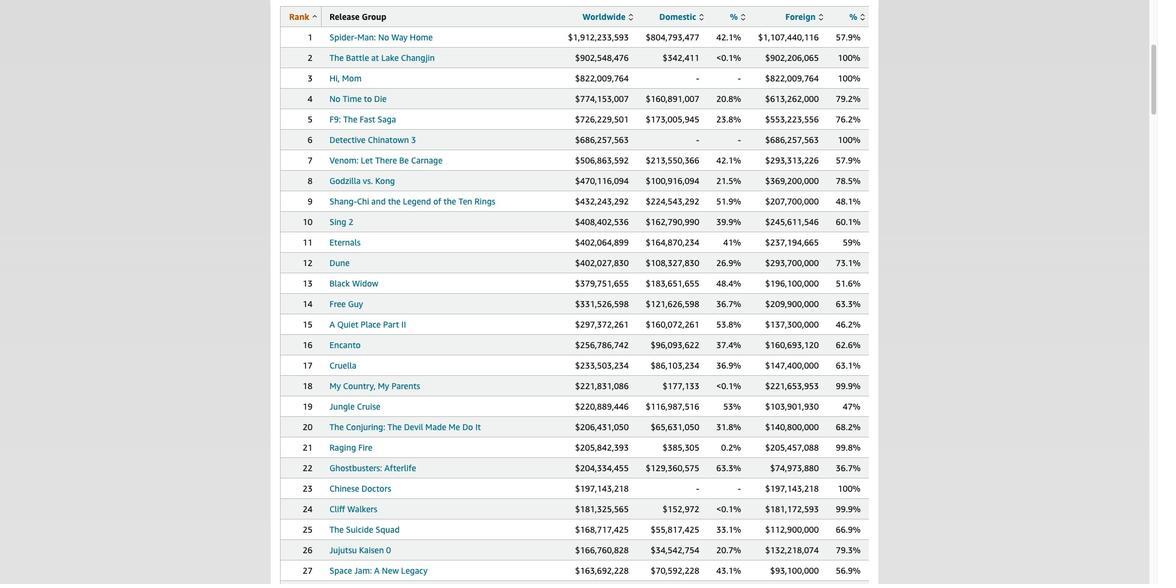 Task type: locate. For each thing, give the bounding box(es) containing it.
1 horizontal spatial the
[[444, 196, 456, 206]]

1 vertical spatial 63.3%
[[717, 463, 741, 473]]

way
[[391, 32, 408, 42]]

space jam: a new legacy link
[[330, 566, 428, 576]]

1 100% from the top
[[838, 53, 861, 63]]

country,
[[343, 381, 376, 391]]

2 the from the left
[[444, 196, 456, 206]]

53%
[[723, 401, 741, 412]]

0 horizontal spatial %
[[730, 11, 738, 22]]

0 horizontal spatial $822,009,764
[[575, 73, 629, 83]]

0 horizontal spatial 2
[[308, 53, 313, 63]]

changjin
[[401, 53, 435, 63]]

$613,262,000
[[765, 94, 819, 104]]

2 my from the left
[[378, 381, 389, 391]]

42.1% up 21.5%
[[717, 155, 741, 165]]

2 down 1
[[308, 53, 313, 63]]

$686,257,563 down $553,223,556
[[765, 135, 819, 145]]

1 the from the left
[[388, 196, 401, 206]]

carnage
[[411, 155, 443, 165]]

shang-chi and the legend of the ten rings link
[[330, 196, 495, 206]]

1 57.9% from the top
[[836, 32, 861, 42]]

0 vertical spatial 3
[[308, 73, 313, 83]]

1 vertical spatial 57.9%
[[836, 155, 861, 165]]

$221,653,953
[[765, 381, 819, 391]]

$204,334,455
[[575, 463, 629, 473]]

2 57.9% from the top
[[836, 155, 861, 165]]

$237,194,665
[[765, 237, 819, 247]]

1 horizontal spatial a
[[374, 566, 380, 576]]

41%
[[723, 237, 741, 247]]

ghostbusters: afterlife link
[[330, 463, 416, 473]]

1 vertical spatial no
[[330, 94, 341, 104]]

0 vertical spatial 2
[[308, 53, 313, 63]]

the down jungle
[[330, 422, 344, 432]]

a left quiet
[[330, 319, 335, 330]]

a left new at the bottom of the page
[[374, 566, 380, 576]]

1 horizontal spatial my
[[378, 381, 389, 391]]

1 vertical spatial 99.9%
[[836, 504, 861, 514]]

99.9% up 66.9%
[[836, 504, 861, 514]]

$164,870,234
[[646, 237, 700, 247]]

dune link
[[330, 258, 350, 268]]

<0.1%
[[717, 53, 741, 63], [717, 381, 741, 391], [717, 504, 741, 514]]

2 $686,257,563 from the left
[[765, 135, 819, 145]]

0 horizontal spatial $686,257,563
[[575, 135, 629, 145]]

1 horizontal spatial $197,143,218
[[765, 484, 819, 494]]

% link right domestic link
[[730, 11, 746, 22]]

1 99.9% from the top
[[836, 381, 861, 391]]

- down the 23.8%
[[738, 135, 741, 145]]

0 horizontal spatial 3
[[308, 73, 313, 83]]

no left time
[[330, 94, 341, 104]]

$129,360,575
[[646, 463, 700, 473]]

42.1% right $804,793,477
[[717, 32, 741, 42]]

60.1%
[[836, 217, 861, 227]]

<0.1% for $342,411
[[717, 53, 741, 63]]

1 horizontal spatial no
[[378, 32, 389, 42]]

2 $197,143,218 from the left
[[765, 484, 819, 494]]

100% for $197,143,218
[[838, 484, 861, 494]]

f9: the fast saga link
[[330, 114, 396, 124]]

0 horizontal spatial no
[[330, 94, 341, 104]]

48.4%
[[717, 278, 741, 289]]

$197,143,218 up the $181,172,593
[[765, 484, 819, 494]]

the
[[388, 196, 401, 206], [444, 196, 456, 206]]

0 horizontal spatial % link
[[730, 11, 746, 22]]

26
[[303, 545, 313, 555]]

3 up '4'
[[308, 73, 313, 83]]

my country, my parents link
[[330, 381, 420, 391]]

$470,116,094
[[575, 176, 629, 186]]

it
[[475, 422, 481, 432]]

raging
[[330, 442, 356, 453]]

$181,172,593
[[765, 504, 819, 514]]

walkers
[[347, 504, 377, 514]]

99.9% for $181,172,593
[[836, 504, 861, 514]]

76.2%
[[836, 114, 861, 124]]

2 100% from the top
[[838, 73, 861, 83]]

99.9% down 63.1%
[[836, 381, 861, 391]]

my left parents
[[378, 381, 389, 391]]

15
[[303, 319, 313, 330]]

- up 20.8%
[[738, 73, 741, 83]]

51.9%
[[717, 196, 741, 206]]

jungle cruise
[[330, 401, 381, 412]]

<0.1% down 36.9%
[[717, 381, 741, 391]]

3
[[308, 73, 313, 83], [411, 135, 416, 145]]

hi, mom link
[[330, 73, 362, 83]]

$197,143,218
[[575, 484, 629, 494], [765, 484, 819, 494]]

$160,693,120
[[765, 340, 819, 350]]

63.3% down "51.6%"
[[836, 299, 861, 309]]

domestic
[[659, 11, 696, 22]]

cliff
[[330, 504, 345, 514]]

1 $686,257,563 from the left
[[575, 135, 629, 145]]

$293,313,226
[[765, 155, 819, 165]]

$103,901,930
[[765, 401, 819, 412]]

63.3% down 0.2%
[[717, 463, 741, 473]]

$100,916,094
[[646, 176, 700, 186]]

31.8%
[[717, 422, 741, 432]]

42.1% for $804,793,477
[[717, 32, 741, 42]]

36.7% up 53.8%
[[717, 299, 741, 309]]

0 vertical spatial 99.9%
[[836, 381, 861, 391]]

3 <0.1% from the top
[[717, 504, 741, 514]]

at
[[371, 53, 379, 63]]

space
[[330, 566, 352, 576]]

11
[[303, 237, 313, 247]]

<0.1% up 33.1%
[[717, 504, 741, 514]]

the right and
[[388, 196, 401, 206]]

$902,548,476
[[575, 53, 629, 63]]

cruella link
[[330, 360, 356, 371]]

my up jungle
[[330, 381, 341, 391]]

new
[[382, 566, 399, 576]]

$205,842,393
[[575, 442, 629, 453]]

the up hi,
[[330, 53, 344, 63]]

1 horizontal spatial 3
[[411, 135, 416, 145]]

0 horizontal spatial $197,143,218
[[575, 484, 629, 494]]

the right of at the left top
[[444, 196, 456, 206]]

rank link
[[289, 11, 317, 22], [289, 11, 317, 22]]

$822,009,764 down $902,206,065
[[765, 73, 819, 83]]

2 <0.1% from the top
[[717, 381, 741, 391]]

% link right foreign link
[[850, 11, 865, 22]]

doctors
[[362, 484, 391, 494]]

25
[[303, 525, 313, 535]]

0 vertical spatial 63.3%
[[836, 299, 861, 309]]

$293,700,000
[[765, 258, 819, 268]]

jujutsu kaisen 0
[[330, 545, 391, 555]]

chinese
[[330, 484, 359, 494]]

$140,800,000
[[765, 422, 819, 432]]

48.1%
[[836, 196, 861, 206]]

1 horizontal spatial $686,257,563
[[765, 135, 819, 145]]

ii
[[401, 319, 406, 330]]

$86,103,234
[[651, 360, 700, 371]]

1 vertical spatial 2
[[349, 217, 354, 227]]

57.9% up 78.5% on the top
[[836, 155, 861, 165]]

suicide
[[346, 525, 373, 535]]

$686,257,563 down $726,229,501
[[575, 135, 629, 145]]

0 horizontal spatial the
[[388, 196, 401, 206]]

0 horizontal spatial 36.7%
[[717, 299, 741, 309]]

0 vertical spatial 57.9%
[[836, 32, 861, 42]]

2 99.9% from the top
[[836, 504, 861, 514]]

legacy
[[401, 566, 428, 576]]

1 my from the left
[[330, 381, 341, 391]]

% right domestic link
[[730, 11, 738, 22]]

godzilla vs. kong
[[330, 176, 395, 186]]

1 vertical spatial 3
[[411, 135, 416, 145]]

the right f9:
[[343, 114, 358, 124]]

$822,009,764 down "$902,548,476"
[[575, 73, 629, 83]]

27
[[303, 566, 313, 576]]

1 vertical spatial <0.1%
[[717, 381, 741, 391]]

78.5%
[[836, 176, 861, 186]]

0 horizontal spatial a
[[330, 319, 335, 330]]

100% for $822,009,764
[[838, 73, 861, 83]]

1 42.1% from the top
[[717, 32, 741, 42]]

0 vertical spatial 36.7%
[[717, 299, 741, 309]]

$822,009,764
[[575, 73, 629, 83], [765, 73, 819, 83]]

$168,717,425
[[575, 525, 629, 535]]

part
[[383, 319, 399, 330]]

8
[[308, 176, 313, 186]]

0 horizontal spatial my
[[330, 381, 341, 391]]

1 horizontal spatial % link
[[850, 11, 865, 22]]

2 right sing
[[349, 217, 354, 227]]

37.4%
[[717, 340, 741, 350]]

$160,891,007
[[646, 94, 700, 104]]

$206,431,050
[[575, 422, 629, 432]]

- down $342,411
[[696, 73, 700, 83]]

1 horizontal spatial 2
[[349, 217, 354, 227]]

1 horizontal spatial $822,009,764
[[765, 73, 819, 83]]

1 vertical spatial 36.7%
[[836, 463, 861, 473]]

$160,072,261
[[646, 319, 700, 330]]

0 vertical spatial <0.1%
[[717, 53, 741, 63]]

$197,143,218 down $204,334,455
[[575, 484, 629, 494]]

home
[[410, 32, 433, 42]]

4 100% from the top
[[838, 484, 861, 494]]

1 $822,009,764 from the left
[[575, 73, 629, 83]]

shang-chi and the legend of the ten rings
[[330, 196, 495, 206]]

36.7% down 99.8%
[[836, 463, 861, 473]]

0 vertical spatial a
[[330, 319, 335, 330]]

$209,900,000
[[765, 299, 819, 309]]

3 up carnage
[[411, 135, 416, 145]]

63.3%
[[836, 299, 861, 309], [717, 463, 741, 473]]

no left way
[[378, 32, 389, 42]]

the down cliff
[[330, 525, 344, 535]]

release group
[[330, 11, 387, 22]]

<0.1% up 20.8%
[[717, 53, 741, 63]]

57.9% right $1,107,440,116
[[836, 32, 861, 42]]

cruella
[[330, 360, 356, 371]]

1 <0.1% from the top
[[717, 53, 741, 63]]

foreign
[[786, 11, 816, 22]]

the left devil on the left bottom
[[388, 422, 402, 432]]

0 vertical spatial 42.1%
[[717, 32, 741, 42]]

1 horizontal spatial %
[[850, 11, 858, 22]]

$177,133
[[663, 381, 700, 391]]

1 vertical spatial 42.1%
[[717, 155, 741, 165]]

1 % from the left
[[730, 11, 738, 22]]

3 100% from the top
[[838, 135, 861, 145]]

2 42.1% from the top
[[717, 155, 741, 165]]

53.8%
[[717, 319, 741, 330]]

63.1%
[[836, 360, 861, 371]]

2 vertical spatial <0.1%
[[717, 504, 741, 514]]

% right foreign link
[[850, 11, 858, 22]]

17
[[303, 360, 313, 371]]



Task type: describe. For each thing, give the bounding box(es) containing it.
16
[[303, 340, 313, 350]]

conjuring:
[[346, 422, 385, 432]]

ten
[[459, 196, 472, 206]]

$804,793,477
[[646, 32, 700, 42]]

$166,760,828
[[575, 545, 629, 555]]

battle
[[346, 53, 369, 63]]

99.9% for $221,653,953
[[836, 381, 861, 391]]

73.1%
[[836, 258, 861, 268]]

no time to die link
[[330, 94, 387, 104]]

42.1% for $213,550,366
[[717, 155, 741, 165]]

43.1%
[[717, 566, 741, 576]]

man:
[[357, 32, 376, 42]]

eternals
[[330, 237, 361, 247]]

shang-
[[330, 196, 357, 206]]

encanto link
[[330, 340, 361, 350]]

- up $152,972
[[696, 484, 700, 494]]

$402,027,830
[[575, 258, 629, 268]]

be
[[399, 155, 409, 165]]

0
[[386, 545, 391, 555]]

sing
[[330, 217, 346, 227]]

1 horizontal spatial 63.3%
[[836, 299, 861, 309]]

- down 0.2%
[[738, 484, 741, 494]]

57.9% for $1,107,440,116
[[836, 32, 861, 42]]

the for suicide
[[330, 525, 344, 535]]

24
[[303, 504, 313, 514]]

$256,786,742
[[575, 340, 629, 350]]

39.9%
[[717, 217, 741, 227]]

18
[[303, 381, 313, 391]]

2 % link from the left
[[850, 11, 865, 22]]

- down $173,005,945 on the top of the page
[[696, 135, 700, 145]]

100% for $686,257,563
[[838, 135, 861, 145]]

jam:
[[354, 566, 372, 576]]

the for conjuring:
[[330, 422, 344, 432]]

46.2%
[[836, 319, 861, 330]]

chi
[[357, 196, 369, 206]]

godzilla vs. kong link
[[330, 176, 395, 186]]

$74,973,880
[[770, 463, 819, 473]]

$181,325,565
[[575, 504, 629, 514]]

rings
[[475, 196, 495, 206]]

2 $822,009,764 from the left
[[765, 73, 819, 83]]

68.2%
[[836, 422, 861, 432]]

0 horizontal spatial 63.3%
[[717, 463, 741, 473]]

black
[[330, 278, 350, 289]]

the for battle
[[330, 53, 344, 63]]

1 $197,143,218 from the left
[[575, 484, 629, 494]]

kaisen
[[359, 545, 384, 555]]

$224,543,292
[[646, 196, 700, 206]]

13
[[303, 278, 313, 289]]

$221,831,086
[[575, 381, 629, 391]]

f9: the fast saga
[[330, 114, 396, 124]]

1 vertical spatial a
[[374, 566, 380, 576]]

$774,153,007
[[575, 94, 629, 104]]

22
[[303, 463, 313, 473]]

dune
[[330, 258, 350, 268]]

36.9%
[[717, 360, 741, 371]]

$55,817,425
[[651, 525, 700, 535]]

14
[[303, 299, 313, 309]]

to
[[364, 94, 372, 104]]

my country, my parents
[[330, 381, 420, 391]]

79.2%
[[836, 94, 861, 104]]

$553,223,556
[[765, 114, 819, 124]]

57.9% for $293,313,226
[[836, 155, 861, 165]]

group
[[362, 11, 387, 22]]

jujutsu
[[330, 545, 357, 555]]

devil
[[404, 422, 423, 432]]

made
[[425, 422, 447, 432]]

9
[[308, 196, 313, 206]]

$297,372,261
[[575, 319, 629, 330]]

<0.1% for $152,972
[[717, 504, 741, 514]]

33.1%
[[717, 525, 741, 535]]

cliff walkers
[[330, 504, 377, 514]]

79.3%
[[836, 545, 861, 555]]

0 vertical spatial no
[[378, 32, 389, 42]]

foreign link
[[786, 11, 823, 22]]

do
[[462, 422, 473, 432]]

jungle
[[330, 401, 355, 412]]

$34,542,754
[[651, 545, 700, 555]]

<0.1% for $177,133
[[717, 381, 741, 391]]

$207,700,000
[[765, 196, 819, 206]]

afterlife
[[385, 463, 416, 473]]

free guy link
[[330, 299, 363, 309]]

fast
[[360, 114, 375, 124]]

2 % from the left
[[850, 11, 858, 22]]

vs.
[[363, 176, 373, 186]]

$1,912,233,593
[[568, 32, 629, 42]]

encanto
[[330, 340, 361, 350]]

time
[[343, 94, 362, 104]]

venom: let there be carnage link
[[330, 155, 443, 165]]

12
[[303, 258, 313, 268]]

1 horizontal spatial 36.7%
[[836, 463, 861, 473]]

ghostbusters:
[[330, 463, 382, 473]]

99.8%
[[836, 442, 861, 453]]

hi, mom
[[330, 73, 362, 83]]

guy
[[348, 299, 363, 309]]

squad
[[376, 525, 400, 535]]

$70,592,228
[[651, 566, 700, 576]]

100% for $902,206,065
[[838, 53, 861, 63]]

black widow link
[[330, 278, 379, 289]]

66.9%
[[836, 525, 861, 535]]

1 % link from the left
[[730, 11, 746, 22]]



Task type: vqa. For each thing, say whether or not it's contained in the screenshot.


